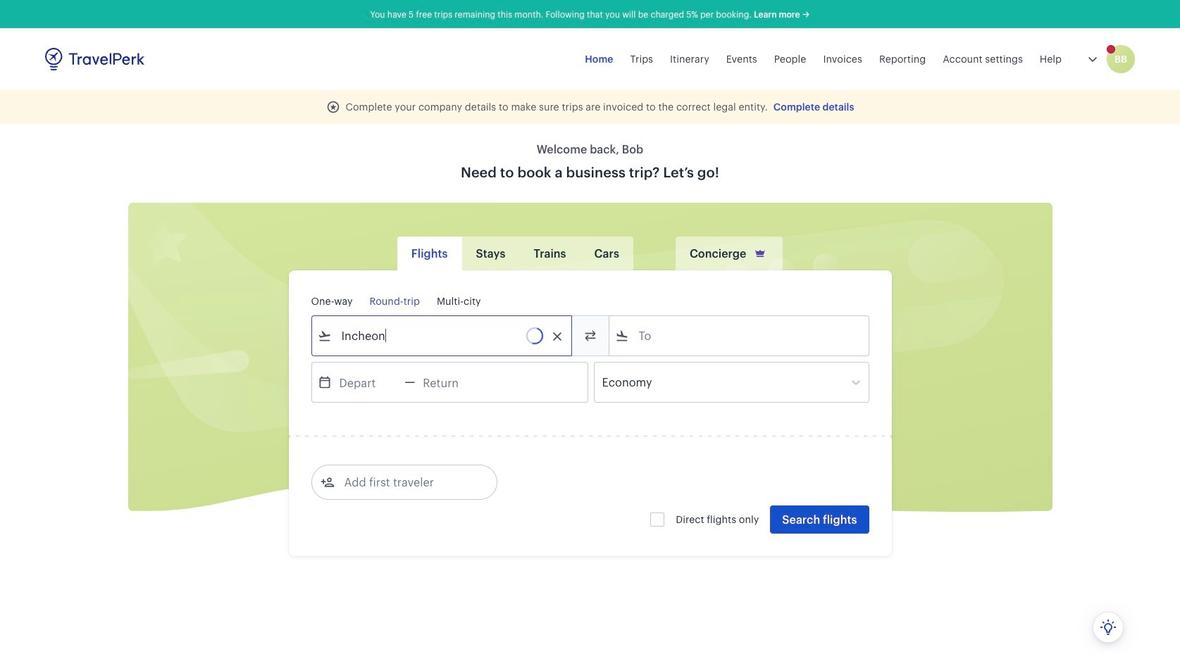 Task type: describe. For each thing, give the bounding box(es) containing it.
To search field
[[629, 325, 850, 347]]



Task type: locate. For each thing, give the bounding box(es) containing it.
Return text field
[[415, 363, 489, 402]]

From search field
[[332, 325, 553, 347]]

Add first traveler search field
[[334, 471, 481, 494]]

Depart text field
[[332, 363, 405, 402]]



Task type: vqa. For each thing, say whether or not it's contained in the screenshot.
To search box
yes



